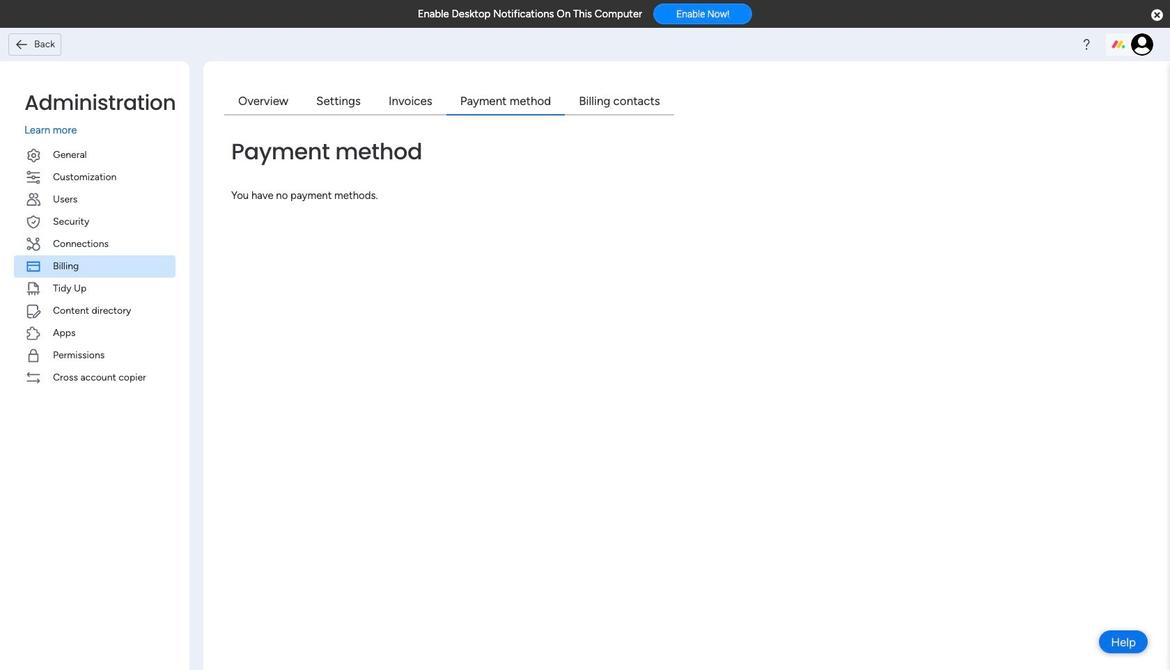 Task type: vqa. For each thing, say whether or not it's contained in the screenshot.
back to workspace icon
yes



Task type: locate. For each thing, give the bounding box(es) containing it.
back to workspace image
[[15, 37, 29, 51]]

kendall parks image
[[1131, 33, 1154, 56]]



Task type: describe. For each thing, give the bounding box(es) containing it.
help image
[[1080, 38, 1094, 52]]

dapulse close image
[[1152, 8, 1163, 22]]



